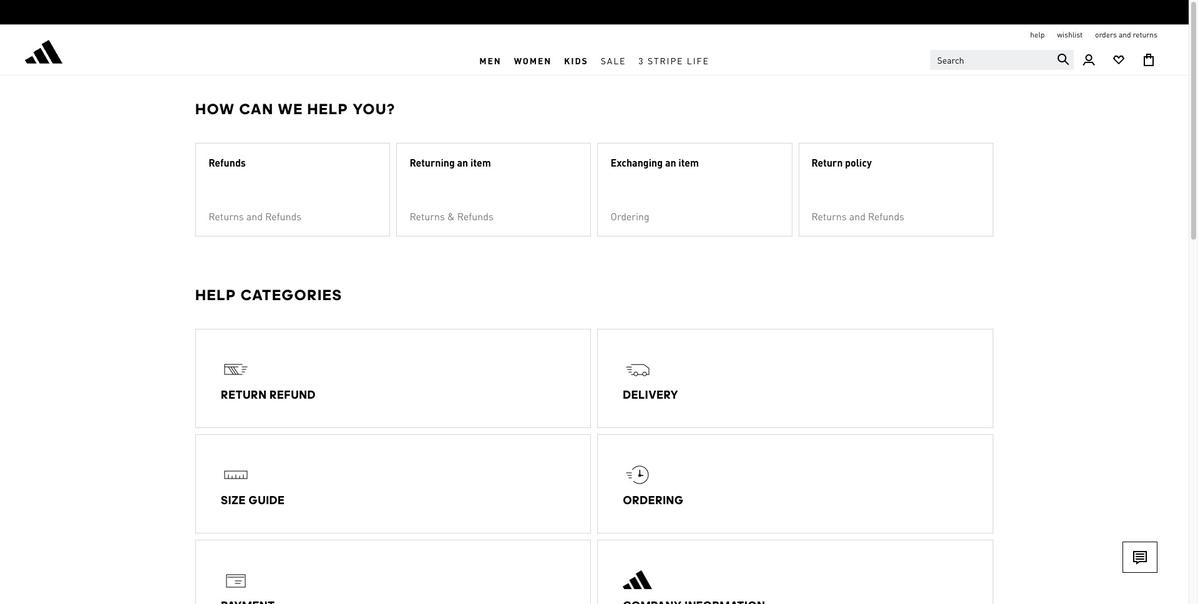 Task type: describe. For each thing, give the bounding box(es) containing it.
we
[[278, 100, 303, 118]]

policy
[[845, 156, 872, 169]]

size guide
[[221, 494, 285, 507]]

orders and returns link
[[1095, 30, 1158, 40]]

refund
[[270, 388, 316, 401]]

categories
[[241, 286, 343, 304]]

you?
[[353, 100, 396, 118]]

wishlist
[[1058, 30, 1083, 39]]

kids link
[[558, 46, 595, 75]]

main navigation element
[[284, 46, 905, 75]]

men link
[[473, 46, 508, 75]]

returns & refunds
[[410, 210, 494, 223]]

life
[[687, 55, 710, 66]]

kids
[[564, 55, 588, 66]]

guide
[[249, 494, 285, 507]]

exchanging
[[611, 156, 663, 169]]

returns and refunds for refunds
[[209, 210, 302, 223]]

Search field
[[931, 50, 1074, 70]]

can
[[239, 100, 274, 118]]

1 horizontal spatial help
[[1031, 30, 1045, 39]]

return refund
[[221, 388, 316, 401]]

returning
[[410, 156, 455, 169]]

help categories
[[196, 286, 343, 304]]

returns
[[1133, 30, 1158, 39]]

1 vertical spatial help
[[308, 100, 349, 118]]

how
[[196, 100, 235, 118]]



Task type: locate. For each thing, give the bounding box(es) containing it.
help
[[196, 286, 237, 304]]

an for exchanging
[[665, 156, 676, 169]]

returns for returning an item
[[410, 210, 445, 223]]

help right we
[[308, 100, 349, 118]]

return
[[812, 156, 843, 169]]

return policy
[[812, 156, 872, 169]]

an for returning
[[457, 156, 468, 169]]

and for return policy
[[850, 210, 866, 223]]

how can we help you?
[[196, 100, 396, 118]]

3 stripe life
[[639, 55, 710, 66]]

1 returns from the left
[[209, 210, 244, 223]]

1 item from the left
[[471, 156, 491, 169]]

returns and refunds
[[209, 210, 302, 223], [812, 210, 905, 223]]

return
[[221, 388, 267, 401]]

0 horizontal spatial an
[[457, 156, 468, 169]]

1 horizontal spatial item
[[679, 156, 699, 169]]

0 vertical spatial help
[[1031, 30, 1045, 39]]

0 horizontal spatial help
[[308, 100, 349, 118]]

0 horizontal spatial and
[[246, 210, 263, 223]]

returns
[[209, 210, 244, 223], [410, 210, 445, 223], [812, 210, 847, 223]]

refunds for refunds
[[265, 210, 302, 223]]

help
[[1031, 30, 1045, 39], [308, 100, 349, 118]]

2 an from the left
[[665, 156, 676, 169]]

wishlist link
[[1058, 30, 1083, 40]]

1 an from the left
[[457, 156, 468, 169]]

item right the exchanging on the top right of page
[[679, 156, 699, 169]]

exchanging an item
[[611, 156, 699, 169]]

3 returns from the left
[[812, 210, 847, 223]]

sale link
[[595, 46, 633, 75]]

help link
[[1031, 30, 1045, 40]]

orders
[[1095, 30, 1117, 39]]

orders and returns
[[1095, 30, 1158, 39]]

3
[[639, 55, 645, 66]]

1 horizontal spatial returns
[[410, 210, 445, 223]]

item right returning
[[471, 156, 491, 169]]

1 horizontal spatial an
[[665, 156, 676, 169]]

an right returning
[[457, 156, 468, 169]]

an
[[457, 156, 468, 169], [665, 156, 676, 169]]

returns for refunds
[[209, 210, 244, 223]]

2 horizontal spatial returns
[[812, 210, 847, 223]]

1 returns and refunds from the left
[[209, 210, 302, 223]]

item for exchanging an item
[[679, 156, 699, 169]]

delivery
[[623, 388, 679, 401]]

2 horizontal spatial and
[[1119, 30, 1131, 39]]

women
[[514, 55, 552, 66]]

women link
[[508, 46, 558, 75]]

2 returns from the left
[[410, 210, 445, 223]]

1 horizontal spatial and
[[850, 210, 866, 223]]

item for returning an item
[[471, 156, 491, 169]]

2 item from the left
[[679, 156, 699, 169]]

ordering
[[623, 494, 684, 507]]

0 horizontal spatial returns and refunds
[[209, 210, 302, 223]]

stripe
[[648, 55, 684, 66]]

men
[[480, 55, 502, 66]]

sale
[[601, 55, 626, 66]]

refunds for returning an item
[[457, 210, 494, 223]]

help left "wishlist"
[[1031, 30, 1045, 39]]

and
[[1119, 30, 1131, 39], [246, 210, 263, 223], [850, 210, 866, 223]]

refunds for return policy
[[868, 210, 905, 223]]

returns and refunds for return policy
[[812, 210, 905, 223]]

returns for return policy
[[812, 210, 847, 223]]

refunds
[[209, 156, 246, 169], [265, 210, 302, 223], [457, 210, 494, 223], [868, 210, 905, 223]]

and for refunds
[[246, 210, 263, 223]]

1 horizontal spatial returns and refunds
[[812, 210, 905, 223]]

0 horizontal spatial item
[[471, 156, 491, 169]]

ordering
[[611, 210, 650, 223]]

&
[[447, 210, 455, 223]]

an right the exchanging on the top right of page
[[665, 156, 676, 169]]

3 stripe life link
[[633, 46, 716, 75]]

returning an item
[[410, 156, 491, 169]]

size
[[221, 494, 246, 507]]

0 horizontal spatial returns
[[209, 210, 244, 223]]

2 returns and refunds from the left
[[812, 210, 905, 223]]

item
[[471, 156, 491, 169], [679, 156, 699, 169]]



Task type: vqa. For each thing, say whether or not it's contained in the screenshot.


